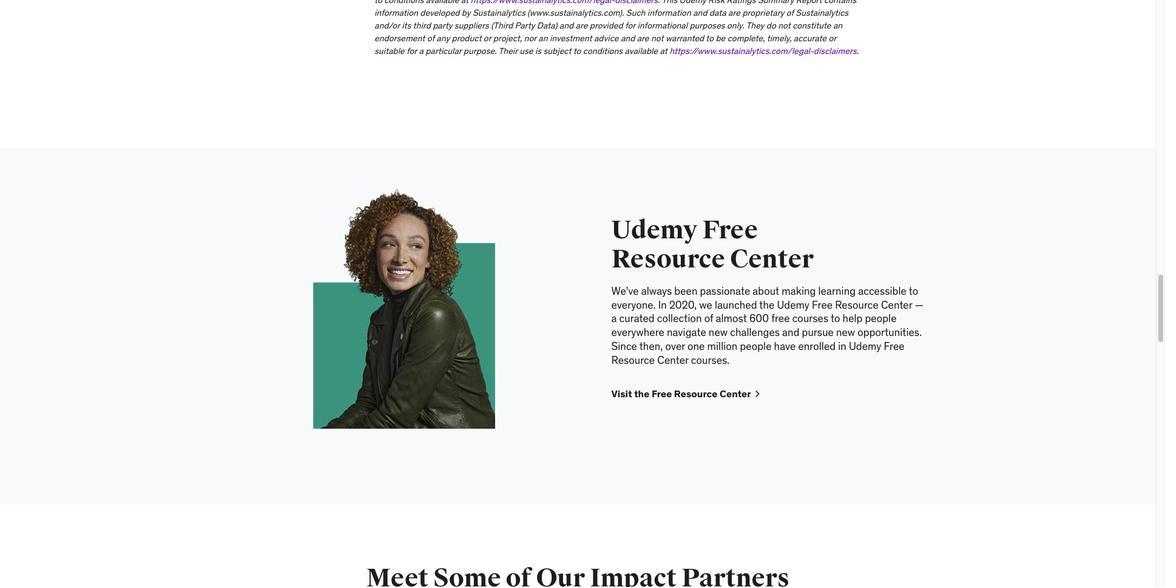 Task type: vqa. For each thing, say whether or not it's contained in the screenshot.
left The People
yes



Task type: describe. For each thing, give the bounding box(es) containing it.
600
[[749, 312, 769, 326]]

opportunities.
[[858, 326, 922, 339]]

endorsement
[[374, 33, 425, 44]]

accessible
[[858, 284, 907, 298]]

udemy free resource center
[[611, 215, 814, 275]]

(third
[[491, 20, 513, 31]]

risk
[[708, 0, 725, 6]]

and inside the we've always been passionate about making learning accessible to everyone. in 2020, we launched the udemy free resource center — a curated collection of almost 600 free courses to help people everywhere navigate new challenges and pursue new opportunities. since then, over one million people have enrolled in udemy free resource center courses.
[[782, 326, 799, 339]]

ratings
[[727, 0, 756, 6]]

is
[[535, 46, 541, 57]]

visit
[[611, 388, 632, 400]]

suppliers
[[454, 20, 489, 31]]

everywhere
[[611, 326, 664, 339]]

. inside . this udemy risk ratings summary report contains information developed by sustainalytics (www.sustainalytics.com). such information and data are proprietary of sustainalytics and/or its third party suppliers (third party data) and are provided for informational purposes only. they do not constitute an endorsement of any product or project, nor an investment advice and are not warranted to be complete, timely, accurate or suitable for a particular purpose. their use is subject to conditions available at
[[658, 0, 660, 6]]

available
[[625, 46, 658, 57]]

2 or from the left
[[829, 33, 836, 44]]

1 horizontal spatial people
[[865, 312, 897, 326]]

enrolled
[[798, 340, 836, 353]]

we
[[699, 298, 712, 312]]

2 sustainalytics from the left
[[796, 8, 848, 18]]

a inside . this udemy risk ratings summary report contains information developed by sustainalytics (www.sustainalytics.com). such information and data are proprietary of sustainalytics and/or its third party suppliers (third party data) and are provided for informational purposes only. they do not constitute an endorsement of any product or project, nor an investment advice and are not warranted to be complete, timely, accurate or suitable for a particular purpose. their use is subject to conditions available at
[[419, 46, 423, 57]]

developed
[[420, 8, 460, 18]]

to down investment
[[573, 46, 581, 57]]

advice
[[594, 33, 619, 44]]

making
[[782, 284, 816, 298]]

of inside the we've always been passionate about making learning accessible to everyone. in 2020, we launched the udemy free resource center — a curated collection of almost 600 free courses to help people everywhere navigate new challenges and pursue new opportunities. since then, over one million people have enrolled in udemy free resource center courses.
[[704, 312, 713, 326]]

center down the over
[[657, 354, 689, 367]]

we've always been passionate about making learning accessible to everyone. in 2020, we launched the udemy free resource center — a curated collection of almost 600 free courses to help people everywhere navigate new challenges and pursue new opportunities. since then, over one million people have enrolled in udemy free resource center courses.
[[611, 284, 924, 367]]

a inside the we've always been passionate about making learning accessible to everyone. in 2020, we launched the udemy free resource center — a curated collection of almost 600 free courses to help people everywhere navigate new challenges and pursue new opportunities. since then, over one million people have enrolled in udemy free resource center courses.
[[611, 312, 617, 326]]

in
[[838, 340, 846, 353]]

2 horizontal spatial of
[[786, 8, 794, 18]]

their
[[498, 46, 518, 57]]

and up available
[[621, 33, 635, 44]]

provided
[[590, 20, 623, 31]]

udemy inside udemy free resource center
[[611, 215, 698, 245]]

challenges
[[730, 326, 780, 339]]

https://www.sustainalytics.com/legal-disclaimers link
[[669, 46, 857, 57]]

everyone.
[[611, 298, 656, 312]]

purposes
[[690, 20, 725, 31]]

(www.sustainalytics.com).
[[527, 8, 624, 18]]

almost
[[716, 312, 747, 326]]

launched
[[715, 298, 757, 312]]

we've
[[611, 284, 639, 298]]

report
[[796, 0, 822, 6]]

project,
[[493, 33, 522, 44]]

visit the free resource center
[[611, 388, 751, 400]]

0 horizontal spatial of
[[427, 33, 434, 44]]

udemy inside . this udemy risk ratings summary report contains information developed by sustainalytics (www.sustainalytics.com). such information and data are proprietary of sustainalytics and/or its third party suppliers (third party data) and are provided for informational purposes only. they do not constitute an endorsement of any product or project, nor an investment advice and are not warranted to be complete, timely, accurate or suitable for a particular purpose. their use is subject to conditions available at
[[679, 0, 706, 6]]

this
[[662, 0, 677, 6]]

timely,
[[767, 33, 792, 44]]

and up investment
[[559, 20, 574, 31]]

product
[[452, 33, 481, 44]]

suitable
[[374, 46, 404, 57]]

nor
[[524, 33, 536, 44]]

summary
[[758, 0, 794, 6]]

party
[[515, 20, 535, 31]]

only.
[[727, 20, 744, 31]]

always
[[641, 284, 672, 298]]

1 new from the left
[[709, 326, 728, 339]]

resource down "since"
[[611, 354, 655, 367]]

passionate
[[700, 284, 750, 298]]

. this udemy risk ratings summary report contains information developed by sustainalytics (www.sustainalytics.com). such information and data are proprietary of sustainalytics and/or its third party suppliers (third party data) and are provided for informational purposes only. they do not constitute an endorsement of any product or project, nor an investment advice and are not warranted to be complete, timely, accurate or suitable for a particular purpose. their use is subject to conditions available at
[[374, 0, 856, 57]]

and/or
[[374, 20, 400, 31]]

0 vertical spatial are
[[728, 8, 740, 18]]

third
[[413, 20, 431, 31]]

accurate
[[794, 33, 827, 44]]

since
[[611, 340, 637, 353]]

—
[[915, 298, 924, 312]]

navigate
[[667, 326, 706, 339]]

party
[[433, 20, 452, 31]]



Task type: locate. For each thing, give the bounding box(es) containing it.
in
[[658, 298, 667, 312]]

courses.
[[691, 354, 730, 367]]

1 horizontal spatial sustainalytics
[[796, 8, 848, 18]]

curated
[[619, 312, 655, 326]]

1 horizontal spatial are
[[637, 33, 649, 44]]

1 horizontal spatial new
[[836, 326, 855, 339]]

0 vertical spatial for
[[625, 20, 635, 31]]

new up in
[[836, 326, 855, 339]]

resource up always
[[611, 244, 725, 275]]

people
[[865, 312, 897, 326], [740, 340, 772, 353]]

new up million
[[709, 326, 728, 339]]

1 information from the left
[[374, 8, 418, 18]]

resource
[[611, 244, 725, 275], [835, 298, 879, 312], [611, 354, 655, 367], [674, 388, 718, 400]]

https://www.sustainalytics.com/legal-
[[669, 46, 814, 57]]

one
[[688, 340, 705, 353]]

a left curated
[[611, 312, 617, 326]]

sustainalytics up constitute
[[796, 8, 848, 18]]

complete,
[[727, 33, 765, 44]]

and up the have
[[782, 326, 799, 339]]

1 vertical spatial are
[[576, 20, 588, 31]]

to left help
[[831, 312, 840, 326]]

https://www.sustainalytics.com/legal-disclaimers .
[[669, 46, 859, 57]]

1 vertical spatial of
[[427, 33, 434, 44]]

0 vertical spatial the
[[759, 298, 774, 312]]

2 new from the left
[[836, 326, 855, 339]]

0 vertical spatial .
[[658, 0, 660, 6]]

1 vertical spatial not
[[651, 33, 664, 44]]

or up disclaimers
[[829, 33, 836, 44]]

an
[[833, 20, 842, 31], [538, 33, 548, 44]]

such
[[626, 8, 645, 18]]

of left "any"
[[427, 33, 434, 44]]

pursue
[[802, 326, 834, 339]]

information
[[374, 8, 418, 18], [647, 8, 691, 18]]

are up available
[[637, 33, 649, 44]]

1 vertical spatial for
[[407, 46, 417, 57]]

the down about
[[759, 298, 774, 312]]

1 vertical spatial a
[[611, 312, 617, 326]]

udemy
[[679, 0, 706, 6], [611, 215, 698, 245], [777, 298, 809, 312], [849, 340, 881, 353]]

people down challenges
[[740, 340, 772, 353]]

new
[[709, 326, 728, 339], [836, 326, 855, 339]]

1 horizontal spatial the
[[759, 298, 774, 312]]

visit the free resource center link
[[611, 388, 761, 400]]

2 vertical spatial of
[[704, 312, 713, 326]]

1 horizontal spatial an
[[833, 20, 842, 31]]

0 horizontal spatial new
[[709, 326, 728, 339]]

use
[[520, 46, 533, 57]]

resource up help
[[835, 298, 879, 312]]

0 vertical spatial people
[[865, 312, 897, 326]]

people up opportunities.
[[865, 312, 897, 326]]

and up the 'purposes'
[[693, 8, 707, 18]]

0 horizontal spatial people
[[740, 340, 772, 353]]

are
[[728, 8, 740, 18], [576, 20, 588, 31], [637, 33, 649, 44]]

center
[[730, 244, 814, 275], [881, 298, 912, 312], [657, 354, 689, 367], [720, 388, 751, 400]]

center inside udemy free resource center
[[730, 244, 814, 275]]

not down informational
[[651, 33, 664, 44]]

2 vertical spatial are
[[637, 33, 649, 44]]

not right "do"
[[778, 20, 791, 31]]

informational
[[637, 20, 688, 31]]

0 horizontal spatial the
[[634, 388, 650, 400]]

of down summary
[[786, 8, 794, 18]]

1 or from the left
[[483, 33, 491, 44]]

to
[[706, 33, 714, 44], [573, 46, 581, 57], [909, 284, 918, 298], [831, 312, 840, 326]]

0 horizontal spatial not
[[651, 33, 664, 44]]

to up —
[[909, 284, 918, 298]]

purpose.
[[464, 46, 497, 57]]

the
[[759, 298, 774, 312], [634, 388, 650, 400]]

0 vertical spatial of
[[786, 8, 794, 18]]

by
[[462, 8, 471, 18]]

resource inside udemy free resource center
[[611, 244, 725, 275]]

2020,
[[669, 298, 697, 312]]

1 vertical spatial people
[[740, 340, 772, 353]]

an right nor
[[538, 33, 548, 44]]

million
[[707, 340, 738, 353]]

courses
[[792, 312, 828, 326]]

center down courses.
[[720, 388, 751, 400]]

they
[[746, 20, 764, 31]]

an down contains
[[833, 20, 842, 31]]

0 horizontal spatial a
[[419, 46, 423, 57]]

1 vertical spatial an
[[538, 33, 548, 44]]

a left particular
[[419, 46, 423, 57]]

resource down courses.
[[674, 388, 718, 400]]

0 horizontal spatial for
[[407, 46, 417, 57]]

investment
[[550, 33, 592, 44]]

have
[[774, 340, 796, 353]]

a
[[419, 46, 423, 57], [611, 312, 617, 326]]

for down such
[[625, 20, 635, 31]]

center up about
[[730, 244, 814, 275]]

for down the endorsement
[[407, 46, 417, 57]]

1 vertical spatial the
[[634, 388, 650, 400]]

.
[[658, 0, 660, 6], [857, 46, 859, 57]]

be
[[716, 33, 725, 44]]

0 horizontal spatial information
[[374, 8, 418, 18]]

collection
[[657, 312, 702, 326]]

0 vertical spatial not
[[778, 20, 791, 31]]

free
[[771, 312, 790, 326]]

center down accessible
[[881, 298, 912, 312]]

conditions
[[583, 46, 623, 57]]

or
[[483, 33, 491, 44], [829, 33, 836, 44]]

not
[[778, 20, 791, 31], [651, 33, 664, 44]]

sustainalytics up the (third
[[473, 8, 525, 18]]

information down this
[[647, 8, 691, 18]]

particular
[[425, 46, 461, 57]]

1 horizontal spatial for
[[625, 20, 635, 31]]

constitute
[[793, 20, 831, 31]]

0 vertical spatial an
[[833, 20, 842, 31]]

2 horizontal spatial are
[[728, 8, 740, 18]]

the right visit
[[634, 388, 650, 400]]

subject
[[543, 46, 571, 57]]

1 sustainalytics from the left
[[473, 8, 525, 18]]

help
[[843, 312, 863, 326]]

of down we
[[704, 312, 713, 326]]

2 information from the left
[[647, 8, 691, 18]]

about
[[753, 284, 779, 298]]

free inside udemy free resource center
[[702, 215, 758, 245]]

1 horizontal spatial of
[[704, 312, 713, 326]]

free
[[702, 215, 758, 245], [812, 298, 833, 312], [884, 340, 905, 353], [652, 388, 672, 400]]

or up purpose.
[[483, 33, 491, 44]]

any
[[436, 33, 450, 44]]

its
[[402, 20, 411, 31]]

1 vertical spatial .
[[857, 46, 859, 57]]

0 horizontal spatial sustainalytics
[[473, 8, 525, 18]]

1 horizontal spatial information
[[647, 8, 691, 18]]

1 horizontal spatial or
[[829, 33, 836, 44]]

1 horizontal spatial not
[[778, 20, 791, 31]]

at
[[660, 46, 667, 57]]

are down ratings
[[728, 8, 740, 18]]

do
[[766, 20, 776, 31]]

1 horizontal spatial a
[[611, 312, 617, 326]]

warranted
[[666, 33, 704, 44]]

then,
[[639, 340, 663, 353]]

of
[[786, 8, 794, 18], [427, 33, 434, 44], [704, 312, 713, 326]]

for
[[625, 20, 635, 31], [407, 46, 417, 57]]

data
[[709, 8, 726, 18]]

1 horizontal spatial .
[[857, 46, 859, 57]]

0 horizontal spatial an
[[538, 33, 548, 44]]

0 horizontal spatial .
[[658, 0, 660, 6]]

data)
[[537, 20, 557, 31]]

been
[[674, 284, 697, 298]]

over
[[665, 340, 685, 353]]

contains
[[824, 0, 856, 6]]

sustainalytics
[[473, 8, 525, 18], [796, 8, 848, 18]]

learning
[[818, 284, 856, 298]]

information up and/or
[[374, 8, 418, 18]]

disclaimers
[[814, 46, 857, 57]]

to left be
[[706, 33, 714, 44]]

0 vertical spatial a
[[419, 46, 423, 57]]

the inside the we've always been passionate about making learning accessible to everyone. in 2020, we launched the udemy free resource center — a curated collection of almost 600 free courses to help people everywhere navigate new challenges and pursue new opportunities. since then, over one million people have enrolled in udemy free resource center courses.
[[759, 298, 774, 312]]

0 horizontal spatial or
[[483, 33, 491, 44]]

0 horizontal spatial are
[[576, 20, 588, 31]]

proprietary
[[742, 8, 784, 18]]

are down '(www.sustainalytics.com).'
[[576, 20, 588, 31]]



